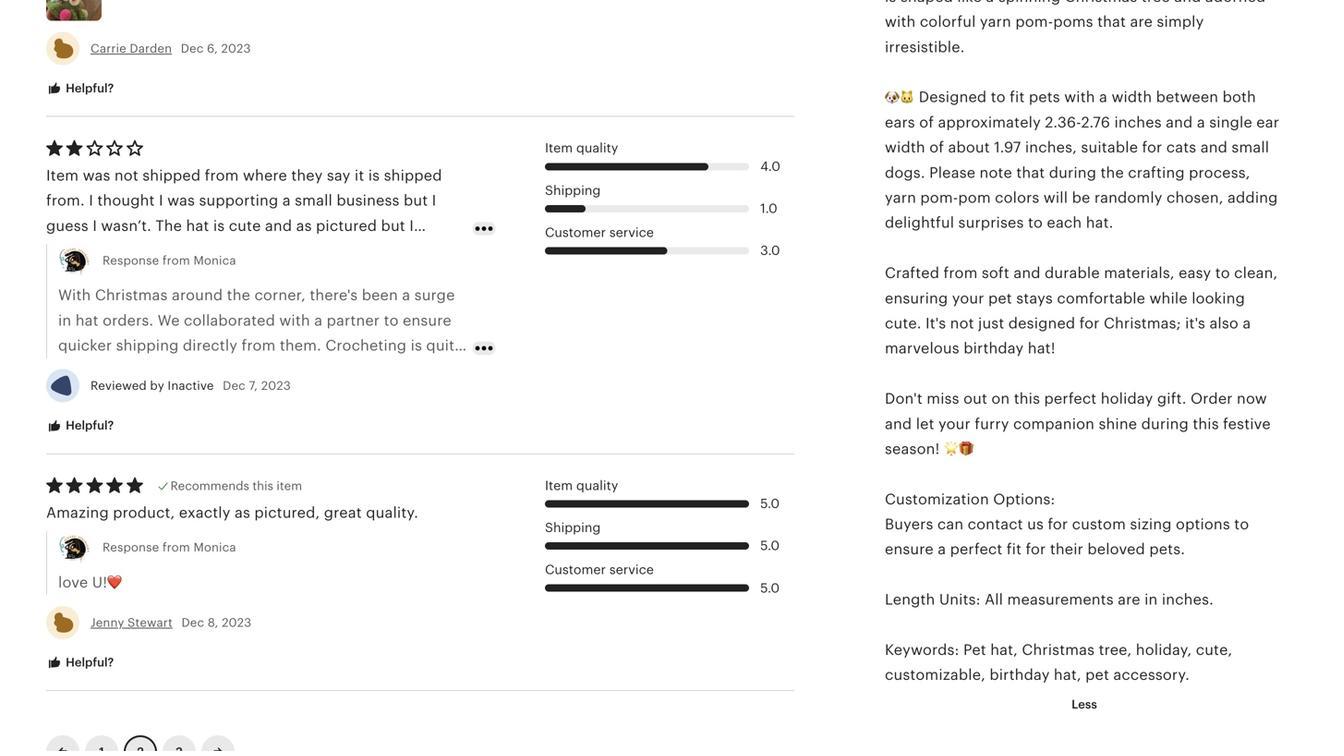 Task type: describe. For each thing, give the bounding box(es) containing it.
8,
[[208, 616, 219, 630]]

hat!
[[1028, 340, 1056, 357]]

to inside item was not shipped from where they say it is shipped from. i thought i was supporting a small business but i guess i wasn't. the hat is cute and as pictured but i wanted to support a small business.
[[104, 243, 118, 259]]

will
[[1044, 189, 1068, 206]]

with
[[58, 287, 91, 304]]

to left each
[[1028, 215, 1043, 231]]

1 horizontal spatial are
[[1118, 591, 1141, 608]]

item
[[277, 479, 302, 493]]

holiday,
[[1136, 642, 1192, 658]]

out
[[964, 390, 988, 407]]

0 horizontal spatial is
[[213, 217, 225, 234]]

wanted
[[46, 243, 99, 259]]

quality for 5.0
[[576, 478, 618, 493]]

from inside crafted from soft and durable materials, easy to clean, ensuring your pet stays comfortable while looking cute. it's not just designed for christmas; it's also a marvelous birthday hat!
[[944, 265, 978, 281]]

guess
[[46, 217, 89, 234]]

2 vertical spatial this
[[253, 479, 273, 493]]

big
[[324, 362, 347, 379]]

don't
[[885, 390, 923, 407]]

helpful? button for 4.0
[[32, 409, 128, 443]]

for inside crafted from soft and durable materials, easy to clean, ensuring your pet stays comfortable while looking cute. it's not just designed for christmas; it's also a marvelous birthday hat!
[[1080, 315, 1100, 332]]

amazing
[[46, 505, 109, 521]]

small down cute
[[195, 243, 233, 259]]

keywords:
[[885, 642, 959, 658]]

inches.
[[1162, 591, 1214, 608]]

for right the us
[[1048, 516, 1068, 533]]

pom
[[958, 189, 991, 206]]

their
[[1050, 541, 1084, 558]]

4.0
[[760, 159, 781, 174]]

from down the
[[162, 254, 190, 267]]

customization options: buyers can contact us for custom sizing options to ensure a perfect fit for their beloved pets.
[[885, 491, 1249, 558]]

by
[[150, 379, 164, 393]]

small inside with christmas around the corner, there's been a surge in hat orders. we collaborated with a partner to ensure quicker shipping directly from them. crocheting is quite niche, and we truly are a small shop. big thanks for everyone's support and understanding! 🎄🧶
[[238, 362, 276, 379]]

in inside with christmas around the corner, there's been a surge in hat orders. we collaborated with a partner to ensure quicker shipping directly from them. crocheting is quite niche, and we truly are a small shop. big thanks for everyone's support and understanding! 🎄🧶
[[58, 312, 71, 329]]

them.
[[280, 337, 321, 354]]

1 helpful? from the top
[[63, 81, 114, 95]]

2 shipped from the left
[[384, 167, 442, 184]]

options
[[1176, 516, 1230, 533]]

single
[[1210, 114, 1253, 131]]

it's
[[926, 315, 946, 332]]

fit inside customization options: buyers can contact us for custom sizing options to ensure a perfect fit for their beloved pets.
[[1007, 541, 1022, 558]]

keywords: pet hat, christmas tree, holiday, cute, customizable, birthday hat, pet accessory.
[[885, 642, 1233, 683]]

perfect inside customization options: buyers can contact us for custom sizing options to ensure a perfect fit for their beloved pets.
[[950, 541, 1003, 558]]

don't miss out on this perfect holiday gift. order now and let your furry companion shine during this festive season! 🌟🎁
[[885, 390, 1271, 457]]

small inside 🐶🐱 designed to fit pets with a width between both ears of approximately 2.36-2.76 inches and a single ear width of about 1.97 inches, suitable for cats and small dogs. please note that during the crafting process, yarn pom-pom colors will be randomly chosen, adding delightful surprises to each hat.
[[1232, 139, 1270, 156]]

from inside item was not shipped from where they say it is shipped from. i thought i was supporting a small business but i guess i wasn't. the hat is cute and as pictured but i wanted to support a small business.
[[205, 167, 239, 184]]

just
[[978, 315, 1005, 332]]

is inside with christmas around the corner, there's been a surge in hat orders. we collaborated with a partner to ensure quicker shipping directly from them. crocheting is quite niche, and we truly are a small shop. big thanks for everyone's support and understanding! 🎄🧶
[[411, 337, 422, 354]]

i right business
[[432, 192, 436, 209]]

christmas inside with christmas around the corner, there's been a surge in hat orders. we collaborated with a partner to ensure quicker shipping directly from them. crocheting is quite niche, and we truly are a small shop. big thanks for everyone's support and understanding! 🎄🧶
[[95, 287, 168, 304]]

less button
[[1058, 688, 1111, 721]]

the inside with christmas around the corner, there's been a surge in hat orders. we collaborated with a partner to ensure quicker shipping directly from them. crocheting is quite niche, and we truly are a small shop. big thanks for everyone's support and understanding! 🎄🧶
[[227, 287, 250, 304]]

length units: all measurements are in inches.
[[885, 591, 1214, 608]]

perfect inside don't miss out on this perfect holiday gift. order now and let your furry companion shine during this festive season! 🌟🎁
[[1044, 390, 1097, 407]]

love
[[58, 574, 88, 591]]

companion
[[1013, 416, 1095, 432]]

small down the they
[[295, 192, 333, 209]]

orders.
[[103, 312, 154, 329]]

birthday inside crafted from soft and durable materials, easy to clean, ensuring your pet stays comfortable while looking cute. it's not just designed for christmas; it's also a marvelous birthday hat!
[[964, 340, 1024, 357]]

fit inside 🐶🐱 designed to fit pets with a width between both ears of approximately 2.36-2.76 inches and a single ear width of about 1.97 inches, suitable for cats and small dogs. please note that during the crafting process, yarn pom-pom colors will be randomly chosen, adding delightful surprises to each hat.
[[1010, 89, 1025, 106]]

carrie darden dec 6, 2023
[[91, 42, 251, 55]]

festive
[[1223, 416, 1271, 432]]

let
[[916, 416, 935, 432]]

and inside crafted from soft and durable materials, easy to clean, ensuring your pet stays comfortable while looking cute. it's not just designed for christmas; it's also a marvelous birthday hat!
[[1014, 265, 1041, 281]]

shop.
[[280, 362, 320, 379]]

hat.
[[1086, 215, 1114, 231]]

and up process,
[[1201, 139, 1228, 156]]

0 horizontal spatial width
[[885, 139, 926, 156]]

0 vertical spatial but
[[404, 192, 428, 209]]

randomly
[[1095, 189, 1163, 206]]

furry
[[975, 416, 1009, 432]]

helpful? button for 5.0
[[32, 646, 128, 680]]

1.97
[[994, 139, 1021, 156]]

crafted from soft and durable materials, easy to clean, ensuring your pet stays comfortable while looking cute. it's not just designed for christmas; it's also a marvelous birthday hat!
[[885, 265, 1278, 357]]

a down where
[[282, 192, 291, 209]]

inches
[[1115, 114, 1162, 131]]

ensuring
[[885, 290, 948, 307]]

a right been
[[402, 287, 410, 304]]

jenny stewart dec 8, 2023
[[91, 616, 252, 630]]

wasn't.
[[101, 217, 152, 234]]

response from monica for 3.0
[[103, 254, 236, 267]]

1.0
[[760, 201, 778, 216]]

hat inside item was not shipped from where they say it is shipped from. i thought i was supporting a small business but i guess i wasn't. the hat is cute and as pictured but i wanted to support a small business.
[[186, 217, 209, 234]]

the
[[156, 217, 182, 234]]

supporting
[[199, 192, 278, 209]]

looking
[[1192, 290, 1245, 307]]

recommends this item
[[171, 479, 302, 493]]

while
[[1150, 290, 1188, 307]]

1 vertical spatial was
[[167, 192, 195, 209]]

during inside don't miss out on this perfect holiday gift. order now and let your furry companion shine during this festive season! 🌟🎁
[[1142, 416, 1189, 432]]

0 vertical spatial is
[[368, 167, 380, 184]]

season!
[[885, 441, 940, 457]]

0 vertical spatial of
[[919, 114, 934, 131]]

from.
[[46, 192, 85, 209]]

corner,
[[254, 287, 306, 304]]

delightful
[[885, 215, 955, 231]]

ears
[[885, 114, 915, 131]]

be
[[1072, 189, 1091, 206]]

a inside customization options: buyers can contact us for custom sizing options to ensure a perfect fit for their beloved pets.
[[938, 541, 946, 558]]

1 vertical spatial dec
[[223, 379, 246, 393]]

collaborated
[[184, 312, 275, 329]]

we
[[138, 362, 158, 379]]

directly
[[183, 337, 238, 354]]

during inside 🐶🐱 designed to fit pets with a width between both ears of approximately 2.36-2.76 inches and a single ear width of about 1.97 inches, suitable for cats and small dogs. please note that during the crafting process, yarn pom-pom colors will be randomly chosen, adding delightful surprises to each hat.
[[1049, 164, 1097, 181]]

item inside item was not shipped from where they say it is shipped from. i thought i was supporting a small business but i guess i wasn't. the hat is cute and as pictured but i wanted to support a small business.
[[46, 167, 79, 184]]

process,
[[1189, 164, 1251, 181]]

there's
[[310, 287, 358, 304]]

surge
[[414, 287, 455, 304]]

length
[[885, 591, 935, 608]]

a down there's
[[314, 312, 323, 329]]

all
[[985, 591, 1003, 608]]

are inside with christmas around the corner, there's been a surge in hat orders. we collaborated with a partner to ensure quicker shipping directly from them. crocheting is quite niche, and we truly are a small shop. big thanks for everyone's support and understanding! 🎄🧶
[[199, 362, 222, 379]]

1 vertical spatial 2023
[[261, 379, 291, 393]]

also
[[1210, 315, 1239, 332]]

between
[[1156, 89, 1219, 106]]

helpful? for 5.0
[[63, 656, 114, 669]]

crocheting
[[326, 337, 407, 354]]

carrie darden link
[[91, 42, 172, 55]]

a up around
[[183, 243, 191, 259]]

for inside with christmas around the corner, there's been a surge in hat orders. we collaborated with a partner to ensure quicker shipping directly from them. crocheting is quite niche, and we truly are a small shop. big thanks for everyone's support and understanding! 🎄🧶
[[403, 362, 423, 379]]

quicker
[[58, 337, 112, 354]]

for down the us
[[1026, 541, 1046, 558]]

recommends
[[171, 479, 249, 493]]

us
[[1027, 516, 1044, 533]]

2023 for carrie darden dec 6, 2023
[[221, 42, 251, 55]]

it's
[[1185, 315, 1206, 332]]

adding
[[1228, 189, 1278, 206]]

monica for 3.0
[[193, 254, 236, 267]]

birthday inside the keywords: pet hat, christmas tree, holiday, cute, customizable, birthday hat, pet accessory.
[[990, 667, 1050, 683]]

your inside don't miss out on this perfect holiday gift. order now and let your furry companion shine during this festive season! 🌟🎁
[[939, 416, 971, 432]]

customization
[[885, 491, 989, 508]]

cats
[[1167, 139, 1197, 156]]

5.0 for service
[[760, 580, 780, 595]]

measurements
[[1008, 591, 1114, 608]]

inches,
[[1025, 139, 1077, 156]]

1 vertical spatial but
[[381, 217, 405, 234]]

🌟🎁
[[944, 441, 974, 457]]

response for 5.0
[[103, 541, 159, 555]]

and up cats on the right of the page
[[1166, 114, 1193, 131]]

love u!❤️
[[58, 574, 122, 591]]

1 horizontal spatial in
[[1145, 591, 1158, 608]]

and inside item was not shipped from where they say it is shipped from. i thought i was supporting a small business but i guess i wasn't. the hat is cute and as pictured but i wanted to support a small business.
[[265, 217, 292, 234]]

not inside item was not shipped from where they say it is shipped from. i thought i was supporting a small business but i guess i wasn't. the hat is cute and as pictured but i wanted to support a small business.
[[114, 167, 138, 184]]



Task type: vqa. For each thing, say whether or not it's contained in the screenshot.
Nephew on the right
no



Task type: locate. For each thing, give the bounding box(es) containing it.
to inside with christmas around the corner, there's been a surge in hat orders. we collaborated with a partner to ensure quicker shipping directly from them. crocheting is quite niche, and we truly are a small shop. big thanks for everyone's support and understanding! 🎄🧶
[[384, 312, 399, 329]]

1 horizontal spatial as
[[296, 217, 312, 234]]

been
[[362, 287, 398, 304]]

ensure inside customization options: buyers can contact us for custom sizing options to ensure a perfect fit for their beloved pets.
[[885, 541, 934, 558]]

response from monica down the
[[103, 254, 236, 267]]

1 horizontal spatial perfect
[[1044, 390, 1097, 407]]

about
[[948, 139, 990, 156]]

response from monica
[[103, 254, 236, 267], [103, 541, 236, 555]]

dec left 8,
[[181, 616, 204, 630]]

in down with
[[58, 312, 71, 329]]

and inside don't miss out on this perfect holiday gift. order now and let your furry companion shine during this festive season! 🌟🎁
[[885, 416, 912, 432]]

1 horizontal spatial width
[[1112, 89, 1152, 106]]

from inside with christmas around the corner, there's been a surge in hat orders. we collaborated with a partner to ensure quicker shipping directly from them. crocheting is quite niche, and we truly are a small shop. big thanks for everyone's support and understanding! 🎄🧶
[[242, 337, 276, 354]]

christmas inside the keywords: pet hat, christmas tree, holiday, cute, customizable, birthday hat, pet accessory.
[[1022, 642, 1095, 658]]

1 customer service from the top
[[545, 225, 654, 240]]

pet down soft
[[989, 290, 1012, 307]]

to down been
[[384, 312, 399, 329]]

thanks
[[351, 362, 399, 379]]

the down the suitable
[[1101, 164, 1124, 181]]

3 helpful? from the top
[[63, 656, 114, 669]]

1 helpful? button from the top
[[32, 72, 128, 106]]

1 horizontal spatial is
[[368, 167, 380, 184]]

u!❤️
[[92, 574, 122, 591]]

1 horizontal spatial hat,
[[1054, 667, 1082, 683]]

1 vertical spatial is
[[213, 217, 225, 234]]

i right guess
[[93, 217, 97, 234]]

2 quality from the top
[[576, 478, 618, 493]]

2 service from the top
[[609, 562, 654, 577]]

christmas;
[[1104, 315, 1181, 332]]

customer service
[[545, 225, 654, 240], [545, 562, 654, 577]]

1 vertical spatial helpful?
[[63, 419, 114, 433]]

1 vertical spatial this
[[1193, 416, 1219, 432]]

1 quality from the top
[[576, 141, 618, 155]]

1 vertical spatial width
[[885, 139, 926, 156]]

shipping for 5.0
[[545, 520, 601, 535]]

i right from.
[[89, 192, 93, 209]]

for up crafting on the top of page
[[1142, 139, 1163, 156]]

0 vertical spatial fit
[[1010, 89, 1025, 106]]

shipped
[[143, 167, 201, 184], [384, 167, 442, 184]]

1 vertical spatial response from monica
[[103, 541, 236, 555]]

0 vertical spatial christmas
[[95, 287, 168, 304]]

pet
[[989, 290, 1012, 307], [1086, 667, 1110, 683]]

less
[[1072, 697, 1097, 711]]

0 vertical spatial with
[[1064, 89, 1095, 106]]

this down order
[[1193, 416, 1219, 432]]

from left soft
[[944, 265, 978, 281]]

business.
[[237, 243, 305, 259]]

jenny stewart link
[[91, 616, 173, 630]]

a left 7,
[[226, 362, 234, 379]]

1 horizontal spatial was
[[167, 192, 195, 209]]

shipped up business
[[384, 167, 442, 184]]

for right thanks
[[403, 362, 423, 379]]

0 horizontal spatial as
[[235, 505, 250, 521]]

0 vertical spatial this
[[1014, 390, 1040, 407]]

1 vertical spatial pet
[[1086, 667, 1110, 683]]

1 vertical spatial customer service
[[545, 562, 654, 577]]

accessory.
[[1114, 667, 1190, 683]]

0 vertical spatial shipping
[[545, 183, 601, 198]]

niche,
[[58, 362, 103, 379]]

of right ears on the right top
[[919, 114, 934, 131]]

of up "please"
[[930, 139, 944, 156]]

small up understanding!
[[238, 362, 276, 379]]

support inside item was not shipped from where they say it is shipped from. i thought i was supporting a small business but i guess i wasn't. the hat is cute and as pictured but i wanted to support a small business.
[[122, 243, 179, 259]]

was up 'thought'
[[83, 167, 110, 184]]

a down between
[[1197, 114, 1205, 131]]

darden
[[130, 42, 172, 55]]

response for 3.0
[[103, 254, 159, 267]]

helpful? button
[[32, 72, 128, 106], [32, 409, 128, 443], [32, 646, 128, 680]]

and up stays
[[1014, 265, 1041, 281]]

0 vertical spatial monica
[[193, 254, 236, 267]]

where
[[243, 167, 287, 184]]

1 horizontal spatial during
[[1142, 416, 1189, 432]]

exactly
[[179, 505, 231, 521]]

as down recommends this item
[[235, 505, 250, 521]]

to up approximately at top
[[991, 89, 1006, 106]]

quality.
[[366, 505, 418, 521]]

2 helpful? from the top
[[63, 419, 114, 433]]

your
[[952, 290, 984, 307], [939, 416, 971, 432]]

easy
[[1179, 265, 1211, 281]]

and up business.
[[265, 217, 292, 234]]

customer
[[545, 225, 606, 240], [545, 562, 606, 577]]

2 shipping from the top
[[545, 520, 601, 535]]

1 customer from the top
[[545, 225, 606, 240]]

item quality for 4.0
[[545, 141, 618, 155]]

customer service for 5.0
[[545, 562, 654, 577]]

helpful? down jenny at the left bottom of the page
[[63, 656, 114, 669]]

clean,
[[1234, 265, 1278, 281]]

colors
[[995, 189, 1040, 206]]

0 horizontal spatial hat,
[[991, 642, 1018, 658]]

0 horizontal spatial perfect
[[950, 541, 1003, 558]]

a
[[1099, 89, 1108, 106], [1197, 114, 1205, 131], [282, 192, 291, 209], [183, 243, 191, 259], [402, 287, 410, 304], [314, 312, 323, 329], [1243, 315, 1251, 332], [226, 362, 234, 379], [938, 541, 946, 558]]

ensure inside with christmas around the corner, there's been a surge in hat orders. we collaborated with a partner to ensure quicker shipping directly from them. crocheting is quite niche, and we truly are a small shop. big thanks for everyone's support and understanding! 🎄🧶
[[403, 312, 452, 329]]

1 vertical spatial response
[[103, 541, 159, 555]]

helpful? button down jenny at the left bottom of the page
[[32, 646, 128, 680]]

7,
[[249, 379, 258, 393]]

1 vertical spatial are
[[1118, 591, 1141, 608]]

chosen,
[[1167, 189, 1224, 206]]

the inside 🐶🐱 designed to fit pets with a width between both ears of approximately 2.36-2.76 inches and a single ear width of about 1.97 inches, suitable for cats and small dogs. please note that during the crafting process, yarn pom-pom colors will be randomly chosen, adding delightful surprises to each hat.
[[1101, 164, 1124, 181]]

1 vertical spatial helpful? button
[[32, 409, 128, 443]]

stays
[[1016, 290, 1053, 307]]

support
[[122, 243, 179, 259], [139, 387, 195, 404]]

your up 🌟🎁
[[939, 416, 971, 432]]

item quality for 5.0
[[545, 478, 618, 493]]

2 customer from the top
[[545, 562, 606, 577]]

to right the 'options'
[[1235, 516, 1249, 533]]

1 item quality from the top
[[545, 141, 618, 155]]

perfect up companion on the right of the page
[[1044, 390, 1097, 407]]

not right it's
[[950, 315, 974, 332]]

2 vertical spatial helpful? button
[[32, 646, 128, 680]]

1 service from the top
[[609, 225, 654, 240]]

0 vertical spatial the
[[1101, 164, 1124, 181]]

customer service for 3.0
[[545, 225, 654, 240]]

was up the
[[167, 192, 195, 209]]

designed
[[1009, 315, 1076, 332]]

approximately
[[938, 114, 1041, 131]]

0 vertical spatial your
[[952, 290, 984, 307]]

0 horizontal spatial ensure
[[403, 312, 452, 329]]

buyers
[[885, 516, 934, 533]]

pet down tree,
[[1086, 667, 1110, 683]]

are down beloved
[[1118, 591, 1141, 608]]

2 horizontal spatial this
[[1193, 416, 1219, 432]]

a right also
[[1243, 315, 1251, 332]]

service for 3.0
[[609, 225, 654, 240]]

is
[[368, 167, 380, 184], [213, 217, 225, 234], [411, 337, 422, 354]]

with
[[1064, 89, 1095, 106], [279, 312, 310, 329]]

your up just
[[952, 290, 984, 307]]

helpful? down everyone's
[[63, 419, 114, 433]]

order
[[1191, 390, 1233, 407]]

small down ear
[[1232, 139, 1270, 156]]

from down collaborated
[[242, 337, 276, 354]]

in left inches.
[[1145, 591, 1158, 608]]

christmas down measurements
[[1022, 642, 1095, 658]]

the
[[1101, 164, 1124, 181], [227, 287, 250, 304]]

with inside 🐶🐱 designed to fit pets with a width between both ears of approximately 2.36-2.76 inches and a single ear width of about 1.97 inches, suitable for cats and small dogs. please note that during the crafting process, yarn pom-pom colors will be randomly chosen, adding delightful surprises to each hat.
[[1064, 89, 1095, 106]]

helpful? button down the carrie on the left of the page
[[32, 72, 128, 106]]

1 vertical spatial during
[[1142, 416, 1189, 432]]

to inside customization options: buyers can contact us for custom sizing options to ensure a perfect fit for their beloved pets.
[[1235, 516, 1249, 533]]

partner
[[327, 312, 380, 329]]

christmas up orders.
[[95, 287, 168, 304]]

fit down contact
[[1007, 541, 1022, 558]]

thought
[[97, 192, 155, 209]]

comfortable
[[1057, 290, 1146, 307]]

2 item quality from the top
[[545, 478, 618, 493]]

0 vertical spatial birthday
[[964, 340, 1024, 357]]

0 vertical spatial response
[[103, 254, 159, 267]]

0 vertical spatial support
[[122, 243, 179, 259]]

1 horizontal spatial shipped
[[384, 167, 442, 184]]

0 vertical spatial width
[[1112, 89, 1152, 106]]

support down truly
[[139, 387, 195, 404]]

pom-
[[921, 189, 958, 206]]

fit
[[1010, 89, 1025, 106], [1007, 541, 1022, 558]]

0 horizontal spatial was
[[83, 167, 110, 184]]

1 vertical spatial 5.0
[[760, 538, 780, 553]]

2 horizontal spatial is
[[411, 337, 422, 354]]

customer for 5.0
[[545, 562, 606, 577]]

1 vertical spatial monica
[[193, 541, 236, 555]]

dec left 6,
[[181, 42, 204, 55]]

this right the on
[[1014, 390, 1040, 407]]

0 vertical spatial 5.0
[[760, 496, 780, 511]]

1 horizontal spatial ensure
[[885, 541, 934, 558]]

your inside crafted from soft and durable materials, easy to clean, ensuring your pet stays comfortable while looking cute. it's not just designed for christmas; it's also a marvelous birthday hat!
[[952, 290, 984, 307]]

are down directly
[[199, 362, 222, 379]]

1 vertical spatial ensure
[[885, 541, 934, 558]]

monica for 5.0
[[193, 541, 236, 555]]

as up business.
[[296, 217, 312, 234]]

support inside with christmas around the corner, there's been a surge in hat orders. we collaborated with a partner to ensure quicker shipping directly from them. crocheting is quite niche, and we truly are a small shop. big thanks for everyone's support and understanding! 🎄🧶
[[139, 387, 195, 404]]

from down exactly at the left bottom of page
[[162, 541, 190, 555]]

2023 right 6,
[[221, 42, 251, 55]]

birthday down the all
[[990, 667, 1050, 683]]

1 response from monica from the top
[[103, 254, 236, 267]]

1 vertical spatial birthday
[[990, 667, 1050, 683]]

a down can
[[938, 541, 946, 558]]

carrie
[[91, 42, 126, 55]]

1 vertical spatial the
[[227, 287, 250, 304]]

2023 right 7,
[[261, 379, 291, 393]]

0 horizontal spatial are
[[199, 362, 222, 379]]

item
[[545, 141, 573, 155], [46, 167, 79, 184], [545, 478, 573, 493]]

1 vertical spatial your
[[939, 416, 971, 432]]

for
[[1142, 139, 1163, 156], [1080, 315, 1100, 332], [403, 362, 423, 379], [1048, 516, 1068, 533], [1026, 541, 1046, 558]]

response from monica down product,
[[103, 541, 236, 555]]

monica up around
[[193, 254, 236, 267]]

1 horizontal spatial this
[[1014, 390, 1040, 407]]

0 vertical spatial perfect
[[1044, 390, 1097, 407]]

truly
[[162, 362, 195, 379]]

0 vertical spatial response from monica
[[103, 254, 236, 267]]

perfect down contact
[[950, 541, 1003, 558]]

width up dogs.
[[885, 139, 926, 156]]

on
[[992, 390, 1010, 407]]

1 horizontal spatial with
[[1064, 89, 1095, 106]]

helpful? down the carrie on the left of the page
[[63, 81, 114, 95]]

with up 2.76
[[1064, 89, 1095, 106]]

shine
[[1099, 416, 1137, 432]]

response down wasn't.
[[103, 254, 159, 267]]

as
[[296, 217, 312, 234], [235, 505, 250, 521]]

0 vertical spatial helpful? button
[[32, 72, 128, 106]]

2 customer service from the top
[[545, 562, 654, 577]]

hat
[[186, 217, 209, 234], [76, 312, 99, 329]]

2 vertical spatial helpful?
[[63, 656, 114, 669]]

with up the them. at the left
[[279, 312, 310, 329]]

quality for 4.0
[[576, 141, 618, 155]]

hat inside with christmas around the corner, there's been a surge in hat orders. we collaborated with a partner to ensure quicker shipping directly from them. crocheting is quite niche, and we truly are a small shop. big thanks for everyone's support and understanding! 🎄🧶
[[76, 312, 99, 329]]

0 vertical spatial pet
[[989, 290, 1012, 307]]

ensure down buyers
[[885, 541, 934, 558]]

1 horizontal spatial christmas
[[1022, 642, 1095, 658]]

1 vertical spatial service
[[609, 562, 654, 577]]

gift.
[[1158, 390, 1187, 407]]

pet inside the keywords: pet hat, christmas tree, holiday, cute, customizable, birthday hat, pet accessory.
[[1086, 667, 1110, 683]]

3 5.0 from the top
[[760, 580, 780, 595]]

dec for 8,
[[181, 616, 204, 630]]

item for 4.0
[[545, 141, 573, 155]]

item for 5.0
[[545, 478, 573, 493]]

not
[[114, 167, 138, 184], [950, 315, 974, 332]]

understanding!
[[230, 387, 340, 404]]

0 vertical spatial item quality
[[545, 141, 618, 155]]

monica
[[193, 254, 236, 267], [193, 541, 236, 555]]

0 vertical spatial item
[[545, 141, 573, 155]]

🎄🧶
[[344, 387, 374, 404]]

0 vertical spatial service
[[609, 225, 654, 240]]

0 vertical spatial helpful?
[[63, 81, 114, 95]]

5.0 for quality
[[760, 496, 780, 511]]

during down gift.
[[1142, 416, 1189, 432]]

as inside item was not shipped from where they say it is shipped from. i thought i was supporting a small business but i guess i wasn't. the hat is cute and as pictured but i wanted to support a small business.
[[296, 217, 312, 234]]

item was not shipped from where they say it is shipped from. i thought i was supporting a small business but i guess i wasn't. the hat is cute and as pictured but i wanted to support a small business.
[[46, 167, 442, 259]]

shipping for 1.0
[[545, 183, 601, 198]]

🐶🐱 designed to fit pets with a width between both ears of approximately 2.36-2.76 inches and a single ear width of about 1.97 inches, suitable for cats and small dogs. please note that during the crafting process, yarn pom-pom colors will be randomly chosen, adding delightful surprises to each hat.
[[885, 89, 1280, 231]]

cute,
[[1196, 642, 1233, 658]]

1 response from the top
[[103, 254, 159, 267]]

not up 'thought'
[[114, 167, 138, 184]]

1 vertical spatial support
[[139, 387, 195, 404]]

2 monica from the top
[[193, 541, 236, 555]]

1 shipping from the top
[[545, 183, 601, 198]]

1 horizontal spatial not
[[950, 315, 974, 332]]

a inside crafted from soft and durable materials, easy to clean, ensuring your pet stays comfortable while looking cute. it's not just designed for christmas; it's also a marvelous birthday hat!
[[1243, 315, 1251, 332]]

helpful? for 4.0
[[63, 419, 114, 433]]

1 shipped from the left
[[143, 167, 201, 184]]

for inside 🐶🐱 designed to fit pets with a width between both ears of approximately 2.36-2.76 inches and a single ear width of about 1.97 inches, suitable for cats and small dogs. please note that during the crafting process, yarn pom-pom colors will be randomly chosen, adding delightful surprises to each hat.
[[1142, 139, 1163, 156]]

0 vertical spatial was
[[83, 167, 110, 184]]

2 vertical spatial is
[[411, 337, 422, 354]]

1 vertical spatial of
[[930, 139, 944, 156]]

with inside with christmas around the corner, there's been a surge in hat orders. we collaborated with a partner to ensure quicker shipping directly from them. crocheting is quite niche, and we truly are a small shop. big thanks for everyone's support and understanding! 🎄🧶
[[279, 312, 310, 329]]

product,
[[113, 505, 175, 521]]

this
[[1014, 390, 1040, 407], [1193, 416, 1219, 432], [253, 479, 273, 493]]

0 vertical spatial are
[[199, 362, 222, 379]]

1 vertical spatial as
[[235, 505, 250, 521]]

🐶🐱
[[885, 89, 915, 106]]

is left cute
[[213, 217, 225, 234]]

2023
[[221, 42, 251, 55], [261, 379, 291, 393], [222, 616, 252, 630]]

1 vertical spatial shipping
[[545, 520, 601, 535]]

i up the
[[159, 192, 163, 209]]

the up collaborated
[[227, 287, 250, 304]]

0 vertical spatial customer
[[545, 225, 606, 240]]

but down business
[[381, 217, 405, 234]]

response from monica for 5.0
[[103, 541, 236, 555]]

yarn
[[885, 189, 916, 206]]

0 horizontal spatial shipped
[[143, 167, 201, 184]]

0 vertical spatial during
[[1049, 164, 1097, 181]]

dogs.
[[885, 164, 925, 181]]

for down comfortable
[[1080, 315, 1100, 332]]

0 horizontal spatial hat
[[76, 312, 99, 329]]

0 vertical spatial dec
[[181, 42, 204, 55]]

dec left 7,
[[223, 379, 246, 393]]

that
[[1017, 164, 1045, 181]]

surprises
[[959, 215, 1024, 231]]

but right business
[[404, 192, 428, 209]]

1 vertical spatial hat
[[76, 312, 99, 329]]

not inside crafted from soft and durable materials, easy to clean, ensuring your pet stays comfortable while looking cute. it's not just designed for christmas; it's also a marvelous birthday hat!
[[950, 315, 974, 332]]

0 horizontal spatial in
[[58, 312, 71, 329]]

1 vertical spatial fit
[[1007, 541, 1022, 558]]

1 monica from the top
[[193, 254, 236, 267]]

2 response from monica from the top
[[103, 541, 236, 555]]

1 5.0 from the top
[[760, 496, 780, 511]]

1 vertical spatial perfect
[[950, 541, 1003, 558]]

crafted
[[885, 265, 940, 281]]

ensure down surge
[[403, 312, 452, 329]]

1 vertical spatial item quality
[[545, 478, 618, 493]]

to inside crafted from soft and durable materials, easy to clean, ensuring your pet stays comfortable while looking cute. it's not just designed for christmas; it's also a marvelous birthday hat!
[[1216, 265, 1230, 281]]

and left we
[[107, 362, 134, 379]]

amazing product, exactly as pictured, great quality.
[[46, 505, 418, 521]]

service for 5.0
[[609, 562, 654, 577]]

cute.
[[885, 315, 922, 332]]

dec
[[181, 42, 204, 55], [223, 379, 246, 393], [181, 616, 204, 630]]

contact
[[968, 516, 1023, 533]]

3 helpful? button from the top
[[32, 646, 128, 680]]

quite
[[426, 337, 463, 354]]

and left 7,
[[199, 387, 226, 404]]

this left item
[[253, 479, 273, 493]]

2023 for jenny stewart dec 8, 2023
[[222, 616, 252, 630]]

0 horizontal spatial with
[[279, 312, 310, 329]]

0 horizontal spatial this
[[253, 479, 273, 493]]

1 vertical spatial not
[[950, 315, 974, 332]]

0 vertical spatial quality
[[576, 141, 618, 155]]

is right it
[[368, 167, 380, 184]]

0 vertical spatial in
[[58, 312, 71, 329]]

i right pictured in the left top of the page
[[409, 217, 414, 234]]

during up be
[[1049, 164, 1097, 181]]

designed
[[919, 89, 987, 106]]

reviewed by inactive dec 7, 2023
[[91, 379, 291, 393]]

to
[[991, 89, 1006, 106], [1028, 215, 1043, 231], [104, 243, 118, 259], [1216, 265, 1230, 281], [384, 312, 399, 329], [1235, 516, 1249, 533]]

fit left pets
[[1010, 89, 1025, 106]]

monica down exactly at the left bottom of page
[[193, 541, 236, 555]]

a up 2.76
[[1099, 89, 1108, 106]]

hat, right pet
[[991, 642, 1018, 658]]

can
[[938, 516, 964, 533]]

to up looking
[[1216, 265, 1230, 281]]

2 vertical spatial item
[[545, 478, 573, 493]]

support down the
[[122, 243, 179, 259]]

response down product,
[[103, 541, 159, 555]]

options:
[[993, 491, 1055, 508]]

0 horizontal spatial the
[[227, 287, 250, 304]]

christmas
[[95, 287, 168, 304], [1022, 642, 1095, 658]]

2 response from the top
[[103, 541, 159, 555]]

pet inside crafted from soft and durable materials, easy to clean, ensuring your pet stays comfortable while looking cute. it's not just designed for christmas; it's also a marvelous birthday hat!
[[989, 290, 1012, 307]]

hat up quicker
[[76, 312, 99, 329]]

miss
[[927, 390, 960, 407]]

2 helpful? button from the top
[[32, 409, 128, 443]]

pets
[[1029, 89, 1060, 106]]

1 horizontal spatial hat
[[186, 217, 209, 234]]

0 horizontal spatial not
[[114, 167, 138, 184]]

dec for 6,
[[181, 42, 204, 55]]

birthday down just
[[964, 340, 1024, 357]]

customer for 3.0
[[545, 225, 606, 240]]

helpful? button down everyone's
[[32, 409, 128, 443]]

0 vertical spatial as
[[296, 217, 312, 234]]

2023 right 8,
[[222, 616, 252, 630]]

shipped up the
[[143, 167, 201, 184]]

1 vertical spatial with
[[279, 312, 310, 329]]

2 5.0 from the top
[[760, 538, 780, 553]]

0 vertical spatial hat,
[[991, 642, 1018, 658]]

perfect
[[1044, 390, 1097, 407], [950, 541, 1003, 558]]

jenny
[[91, 616, 124, 630]]



